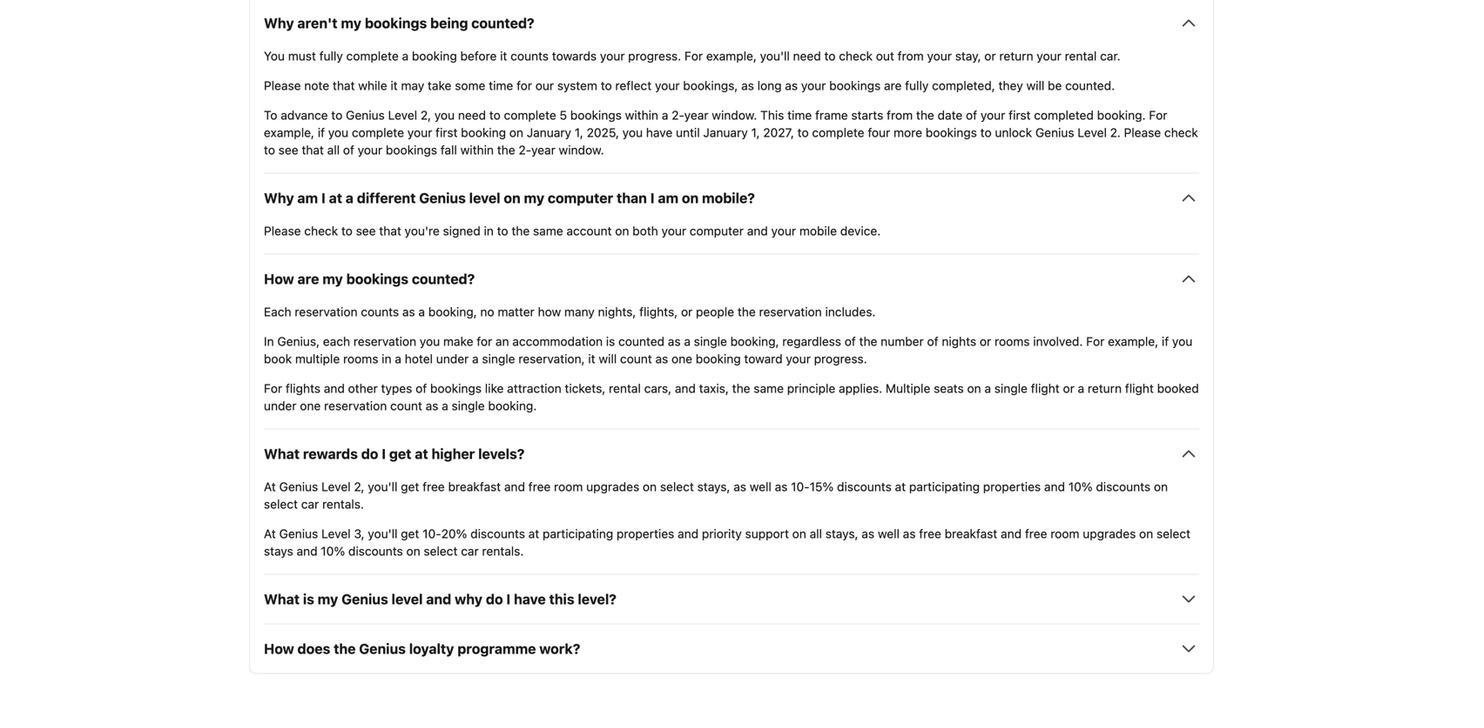 Task type: locate. For each thing, give the bounding box(es) containing it.
0 vertical spatial stays,
[[697, 480, 730, 494]]

count inside in genius, each reservation you make for an accommodation is counted as a single booking, regardless of the number of nights or rooms involved. for example, if you book multiple rooms in a hotel under a single reservation, it will count as one booking toward your progress.
[[620, 352, 652, 366]]

1 horizontal spatial booking.
[[1097, 108, 1146, 122]]

rooms left 'involved.'
[[995, 334, 1030, 349]]

am left different on the top
[[297, 190, 318, 206]]

0 vertical spatial booking,
[[428, 305, 477, 319]]

my inside dropdown button
[[322, 271, 343, 287]]

applies.
[[839, 381, 883, 396]]

computer down mobile?
[[690, 224, 744, 238]]

at inside at genius level 3, you'll get 10-20% discounts at participating properties and priority support on all stays, as well as free breakfast and free room upgrades on select stays and 10% discounts on select car rentals.
[[529, 527, 539, 541]]

stays
[[264, 544, 293, 559]]

is
[[606, 334, 615, 349], [303, 591, 314, 608]]

0 vertical spatial how
[[264, 271, 294, 287]]

why for why am i at a different genius level on my computer than i am on mobile?
[[264, 190, 294, 206]]

january right 'until'
[[703, 125, 748, 140]]

bookings down the you're
[[346, 271, 409, 287]]

rewards
[[303, 446, 358, 462]]

my up each
[[322, 271, 343, 287]]

1 vertical spatial in
[[382, 352, 392, 366]]

0 horizontal spatial booking,
[[428, 305, 477, 319]]

0 vertical spatial 10-
[[791, 480, 810, 494]]

your up frame
[[801, 78, 826, 93]]

matter
[[498, 305, 535, 319]]

0 vertical spatial if
[[318, 125, 325, 140]]

you'll for room
[[368, 480, 398, 494]]

get
[[389, 446, 412, 462], [401, 480, 419, 494], [401, 527, 419, 541]]

starts
[[851, 108, 884, 122]]

rental
[[1065, 49, 1097, 63], [609, 381, 641, 396]]

1 horizontal spatial example,
[[706, 49, 757, 63]]

why inside dropdown button
[[264, 190, 294, 206]]

1 vertical spatial well
[[878, 527, 900, 541]]

my for being
[[341, 15, 362, 31]]

1 horizontal spatial participating
[[909, 480, 980, 494]]

1 horizontal spatial booking,
[[731, 334, 779, 349]]

booking inside in genius, each reservation you make for an accommodation is counted as a single booking, regardless of the number of nights or rooms involved. for example, if you book multiple rooms in a hotel under a single reservation, it will count as one booking toward your progress.
[[696, 352, 741, 366]]

at inside at genius level 2, you'll get free breakfast and free room upgrades on select stays, as well as 10-15% discounts at participating properties and 10% discounts on select car rentals.
[[895, 480, 906, 494]]

0 vertical spatial count
[[620, 352, 652, 366]]

stays,
[[697, 480, 730, 494], [826, 527, 859, 541]]

2 flight from the left
[[1125, 381, 1154, 396]]

0 vertical spatial please
[[264, 78, 301, 93]]

1 horizontal spatial under
[[436, 352, 469, 366]]

what inside dropdown button
[[264, 446, 300, 462]]

nights,
[[598, 305, 636, 319]]

will left be
[[1027, 78, 1045, 93]]

one up cars,
[[672, 352, 693, 366]]

0 horizontal spatial first
[[436, 125, 458, 140]]

it left 'may'
[[391, 78, 398, 93]]

well inside at genius level 2, you'll get free breakfast and free room upgrades on select stays, as well as 10-15% discounts at participating properties and 10% discounts on select car rentals.
[[750, 480, 772, 494]]

first up fall
[[436, 125, 458, 140]]

0 horizontal spatial booking.
[[488, 399, 537, 413]]

your up different on the top
[[358, 143, 383, 157]]

both
[[633, 224, 658, 238]]

progress.
[[628, 49, 681, 63], [814, 352, 867, 366]]

0 vertical spatial progress.
[[628, 49, 681, 63]]

toward
[[744, 352, 783, 366]]

1 horizontal spatial first
[[1009, 108, 1031, 122]]

properties inside at genius level 2, you'll get free breakfast and free room upgrades on select stays, as well as 10-15% discounts at participating properties and 10% discounts on select car rentals.
[[983, 480, 1041, 494]]

1 horizontal spatial 2,
[[421, 108, 431, 122]]

the right does
[[334, 641, 356, 658]]

same
[[533, 224, 563, 238], [754, 381, 784, 396]]

your left stay,
[[927, 49, 952, 63]]

0 vertical spatial you'll
[[760, 49, 790, 63]]

2 why from the top
[[264, 190, 294, 206]]

1 vertical spatial need
[[458, 108, 486, 122]]

0 vertical spatial 2-
[[672, 108, 684, 122]]

0 horizontal spatial one
[[300, 399, 321, 413]]

window. left this
[[712, 108, 757, 122]]

1 vertical spatial that
[[302, 143, 324, 157]]

room
[[554, 480, 583, 494], [1051, 527, 1080, 541]]

flight left booked
[[1125, 381, 1154, 396]]

car down '20%'
[[461, 544, 479, 559]]

under
[[436, 352, 469, 366], [264, 399, 297, 413]]

how inside 'dropdown button'
[[264, 641, 294, 658]]

see
[[279, 143, 298, 157], [356, 224, 376, 238]]

1 vertical spatial one
[[300, 399, 321, 413]]

2 vertical spatial get
[[401, 527, 419, 541]]

0 horizontal spatial car
[[301, 497, 319, 512]]

10- up what is my genius level and why do i have this level? in the left of the page
[[423, 527, 441, 541]]

1 vertical spatial stays,
[[826, 527, 859, 541]]

support
[[745, 527, 789, 541]]

1 vertical spatial why
[[264, 190, 294, 206]]

each
[[323, 334, 350, 349]]

a left different on the top
[[346, 190, 354, 206]]

10% inside at genius level 3, you'll get 10-20% discounts at participating properties and priority support on all stays, as well as free breakfast and free room upgrades on select stays and 10% discounts on select car rentals.
[[321, 544, 345, 559]]

your right reflect
[[655, 78, 680, 93]]

at inside at genius level 2, you'll get free breakfast and free room upgrades on select stays, as well as 10-15% discounts at participating properties and 10% discounts on select car rentals.
[[264, 480, 276, 494]]

for
[[517, 78, 532, 93], [477, 334, 492, 349]]

are inside dropdown button
[[297, 271, 319, 287]]

1 horizontal spatial computer
[[690, 224, 744, 238]]

is up does
[[303, 591, 314, 608]]

computer inside dropdown button
[[548, 190, 613, 206]]

regardless
[[782, 334, 841, 349]]

like
[[485, 381, 504, 396]]

towards
[[552, 49, 597, 63]]

how
[[264, 271, 294, 287], [264, 641, 294, 658]]

to advance to genius level 2, you need to complete 5 bookings within a 2-year window. this time frame starts from the date of your first completed booking. for example, if you complete your first booking on january 1, 2025, you have until january 1, 2027, to complete four more bookings to unlock genius level 2. please check to see that all of your bookings fall within the 2-year window.
[[264, 108, 1198, 157]]

flight down 'involved.'
[[1031, 381, 1060, 396]]

stays, inside at genius level 2, you'll get free breakfast and free room upgrades on select stays, as well as 10-15% discounts at participating properties and 10% discounts on select car rentals.
[[697, 480, 730, 494]]

it inside in genius, each reservation you make for an accommodation is counted as a single booking, regardless of the number of nights or rooms involved. for example, if you book multiple rooms in a hotel under a single reservation, it will count as one booking toward your progress.
[[588, 352, 595, 366]]

nights
[[942, 334, 977, 349]]

get down what rewards do i get at higher levels?
[[401, 480, 419, 494]]

1 vertical spatial same
[[754, 381, 784, 396]]

car.
[[1100, 49, 1121, 63]]

1 horizontal spatial am
[[658, 190, 679, 206]]

counts down how are my bookings counted? at the top of the page
[[361, 305, 399, 319]]

window. down 2025,
[[559, 143, 604, 157]]

a right 'counted'
[[684, 334, 691, 349]]

breakfast inside at genius level 3, you'll get 10-20% discounts at participating properties and priority support on all stays, as well as free breakfast and free room upgrades on select stays and 10% discounts on select car rentals.
[[945, 527, 998, 541]]

on inside for flights and other types of bookings like attraction tickets, rental cars, and taxis, the same principle applies. multiple seats on a single flight or a return flight booked under one reservation count as a single booking.
[[967, 381, 981, 396]]

0 horizontal spatial rental
[[609, 381, 641, 396]]

level up how does the genius loyalty programme work?
[[392, 591, 423, 608]]

does
[[297, 641, 330, 658]]

get for 10-
[[401, 527, 419, 541]]

if inside in genius, each reservation you make for an accommodation is counted as a single booking, regardless of the number of nights or rooms involved. for example, if you book multiple rooms in a hotel under a single reservation, it will count as one booking toward your progress.
[[1162, 334, 1169, 349]]

am
[[297, 190, 318, 206], [658, 190, 679, 206]]

bookings
[[365, 15, 427, 31], [829, 78, 881, 93], [570, 108, 622, 122], [926, 125, 977, 140], [386, 143, 437, 157], [346, 271, 409, 287], [430, 381, 482, 396]]

select
[[660, 480, 694, 494], [264, 497, 298, 512], [1157, 527, 1191, 541], [424, 544, 458, 559]]

2, down 'may'
[[421, 108, 431, 122]]

booking. up 2.
[[1097, 108, 1146, 122]]

0 horizontal spatial is
[[303, 591, 314, 608]]

0 vertical spatial why
[[264, 15, 294, 31]]

booking. inside to advance to genius level 2, you need to complete 5 bookings within a 2-year window. this time frame starts from the date of your first completed booking. for example, if you complete your first booking on january 1, 2025, you have until january 1, 2027, to complete four more bookings to unlock genius level 2. please check to see that all of your bookings fall within the 2-year window.
[[1097, 108, 1146, 122]]

level inside at genius level 2, you'll get free breakfast and free room upgrades on select stays, as well as 10-15% discounts at participating properties and 10% discounts on select car rentals.
[[321, 480, 351, 494]]

genius down 'rewards'
[[279, 480, 318, 494]]

seats
[[934, 381, 964, 396]]

the right taxis, at the left
[[732, 381, 751, 396]]

1 horizontal spatial one
[[672, 352, 693, 366]]

the left number
[[859, 334, 878, 349]]

please for please note that while it may take some time for our system to reflect your bookings, as long as your bookings are fully completed, they will be counted.
[[264, 78, 301, 93]]

genius inside dropdown button
[[419, 190, 466, 206]]

example, down "why aren't my bookings being counted?" dropdown button
[[706, 49, 757, 63]]

2 at from the top
[[264, 527, 276, 541]]

as
[[741, 78, 754, 93], [785, 78, 798, 93], [402, 305, 415, 319], [668, 334, 681, 349], [656, 352, 668, 366], [426, 399, 439, 413], [734, 480, 747, 494], [775, 480, 788, 494], [862, 527, 875, 541], [903, 527, 916, 541]]

20%
[[441, 527, 467, 541]]

i right 'rewards'
[[382, 446, 386, 462]]

example, inside to advance to genius level 2, you need to complete 5 bookings within a 2-year window. this time frame starts from the date of your first completed booking. for example, if you complete your first booking on january 1, 2025, you have until january 1, 2027, to complete four more bookings to unlock genius level 2. please check to see that all of your bookings fall within the 2-year window.
[[264, 125, 314, 140]]

1 horizontal spatial room
[[1051, 527, 1080, 541]]

what is my genius level and why do i have this level?
[[264, 591, 617, 608]]

at genius level 2, you'll get free breakfast and free room upgrades on select stays, as well as 10-15% discounts at participating properties and 10% discounts on select car rentals.
[[264, 480, 1168, 512]]

your down regardless
[[786, 352, 811, 366]]

1 why from the top
[[264, 15, 294, 31]]

stay,
[[955, 49, 981, 63]]

1 vertical spatial at
[[264, 527, 276, 541]]

within right fall
[[460, 143, 494, 157]]

some
[[455, 78, 486, 93]]

1 what from the top
[[264, 446, 300, 462]]

bookings left 'being'
[[365, 15, 427, 31]]

rental left car.
[[1065, 49, 1097, 63]]

have left this
[[514, 591, 546, 608]]

0 horizontal spatial participating
[[543, 527, 613, 541]]

room inside at genius level 2, you'll get free breakfast and free room upgrades on select stays, as well as 10-15% discounts at participating properties and 10% discounts on select car rentals.
[[554, 480, 583, 494]]

why inside dropdown button
[[264, 15, 294, 31]]

2 horizontal spatial booking
[[696, 352, 741, 366]]

how for how are my bookings counted?
[[264, 271, 294, 287]]

booking up taxis, at the left
[[696, 352, 741, 366]]

have inside to advance to genius level 2, you need to complete 5 bookings within a 2-year window. this time frame starts from the date of your first completed booking. for example, if you complete your first booking on january 1, 2025, you have until january 1, 2027, to complete four more bookings to unlock genius level 2. please check to see that all of your bookings fall within the 2-year window.
[[646, 125, 673, 140]]

1 vertical spatial get
[[401, 480, 419, 494]]

get inside at genius level 2, you'll get free breakfast and free room upgrades on select stays, as well as 10-15% discounts at participating properties and 10% discounts on select car rentals.
[[401, 480, 419, 494]]

am right than
[[658, 190, 679, 206]]

properties
[[983, 480, 1041, 494], [617, 527, 674, 541]]

i
[[321, 190, 326, 206], [650, 190, 655, 206], [382, 446, 386, 462], [506, 591, 511, 608]]

1 vertical spatial level
[[392, 591, 423, 608]]

1 vertical spatial under
[[264, 399, 297, 413]]

counted?
[[472, 15, 535, 31], [412, 271, 475, 287]]

progress. inside in genius, each reservation you make for an accommodation is counted as a single booking, regardless of the number of nights or rooms involved. for example, if you book multiple rooms in a hotel under a single reservation, it will count as one booking toward your progress.
[[814, 352, 867, 366]]

please down you
[[264, 78, 301, 93]]

your
[[600, 49, 625, 63], [927, 49, 952, 63], [1037, 49, 1062, 63], [655, 78, 680, 93], [801, 78, 826, 93], [981, 108, 1006, 122], [408, 125, 432, 140], [358, 143, 383, 157], [662, 224, 686, 238], [771, 224, 796, 238], [786, 352, 811, 366]]

you down note
[[328, 125, 349, 140]]

please up each
[[264, 224, 301, 238]]

1 horizontal spatial return
[[1088, 381, 1122, 396]]

time right 'some' at the top left of page
[[489, 78, 513, 93]]

counted.
[[1065, 78, 1115, 93]]

2 1, from the left
[[751, 125, 760, 140]]

what left 'rewards'
[[264, 446, 300, 462]]

0 horizontal spatial counts
[[361, 305, 399, 319]]

1 how from the top
[[264, 271, 294, 287]]

2 what from the top
[[264, 591, 300, 608]]

1 horizontal spatial well
[[878, 527, 900, 541]]

what down stays
[[264, 591, 300, 608]]

the inside in genius, each reservation you make for an accommodation is counted as a single booking, regardless of the number of nights or rooms involved. for example, if you book multiple rooms in a hotel under a single reservation, it will count as one booking toward your progress.
[[859, 334, 878, 349]]

booking, up toward
[[731, 334, 779, 349]]

you up hotel
[[420, 334, 440, 349]]

to
[[825, 49, 836, 63], [601, 78, 612, 93], [331, 108, 343, 122], [489, 108, 501, 122], [798, 125, 809, 140], [981, 125, 992, 140], [264, 143, 275, 157], [341, 224, 353, 238], [497, 224, 508, 238]]

more
[[894, 125, 923, 140]]

1 vertical spatial all
[[810, 527, 822, 541]]

how up each
[[264, 271, 294, 287]]

room inside at genius level 3, you'll get 10-20% discounts at participating properties and priority support on all stays, as well as free breakfast and free room upgrades on select stays and 10% discounts on select car rentals.
[[1051, 527, 1080, 541]]

participating inside at genius level 2, you'll get free breakfast and free room upgrades on select stays, as well as 10-15% discounts at participating properties and 10% discounts on select car rentals.
[[909, 480, 980, 494]]

to right 'advance' at the left of the page
[[331, 108, 343, 122]]

0 horizontal spatial will
[[599, 352, 617, 366]]

0 horizontal spatial rooms
[[343, 352, 378, 366]]

it
[[500, 49, 507, 63], [391, 78, 398, 93], [588, 352, 595, 366]]

genius down '3,'
[[342, 591, 388, 608]]

rentals. up '3,'
[[322, 497, 364, 512]]

1 horizontal spatial time
[[788, 108, 812, 122]]

if
[[318, 125, 325, 140], [1162, 334, 1169, 349]]

for inside in genius, each reservation you make for an accommodation is counted as a single booking, regardless of the number of nights or rooms involved. for example, if you book multiple rooms in a hotel under a single reservation, it will count as one booking toward your progress.
[[477, 334, 492, 349]]

1 horizontal spatial see
[[356, 224, 376, 238]]

1 vertical spatial rentals.
[[482, 544, 524, 559]]

0 horizontal spatial properties
[[617, 527, 674, 541]]

stays, down 15%
[[826, 527, 859, 541]]

0 horizontal spatial booking
[[412, 49, 457, 63]]

2 how from the top
[[264, 641, 294, 658]]

please right 2.
[[1124, 125, 1161, 140]]

0 horizontal spatial computer
[[548, 190, 613, 206]]

i inside dropdown button
[[382, 446, 386, 462]]

1 vertical spatial return
[[1088, 381, 1122, 396]]

genius inside "dropdown button"
[[342, 591, 388, 608]]

bookings inside for flights and other types of bookings like attraction tickets, rental cars, and taxis, the same principle applies. multiple seats on a single flight or a return flight booked under one reservation count as a single booking.
[[430, 381, 482, 396]]

counted? inside dropdown button
[[412, 271, 475, 287]]

count inside for flights and other types of bookings like attraction tickets, rental cars, and taxis, the same principle applies. multiple seats on a single flight or a return flight booked under one reservation count as a single booking.
[[390, 399, 422, 413]]

1 horizontal spatial rooms
[[995, 334, 1030, 349]]

at for at genius level 3, you'll get 10-20% discounts at participating properties and priority support on all stays, as well as free breakfast and free room upgrades on select stays and 10% discounts on select car rentals.
[[264, 527, 276, 541]]

year up 'until'
[[684, 108, 709, 122]]

0 horizontal spatial 2-
[[519, 143, 531, 157]]

my for counted?
[[322, 271, 343, 287]]

time up 2027,
[[788, 108, 812, 122]]

0 horizontal spatial same
[[533, 224, 563, 238]]

0 vertical spatial is
[[606, 334, 615, 349]]

you'll right '3,'
[[368, 527, 398, 541]]

genius down completed on the top of page
[[1036, 125, 1075, 140]]

different
[[357, 190, 416, 206]]

or inside for flights and other types of bookings like attraction tickets, rental cars, and taxis, the same principle applies. multiple seats on a single flight or a return flight booked under one reservation count as a single booking.
[[1063, 381, 1075, 396]]

0 horizontal spatial example,
[[264, 125, 314, 140]]

the inside for flights and other types of bookings like attraction tickets, rental cars, and taxis, the same principle applies. multiple seats on a single flight or a return flight booked under one reservation count as a single booking.
[[732, 381, 751, 396]]

at genius level 3, you'll get 10-20% discounts at participating properties and priority support on all stays, as well as free breakfast and free room upgrades on select stays and 10% discounts on select car rentals.
[[264, 527, 1191, 559]]

mobile
[[800, 224, 837, 238]]

why aren't my bookings being counted? button
[[264, 12, 1199, 33]]

types
[[381, 381, 412, 396]]

you up booked
[[1172, 334, 1193, 349]]

discounts
[[837, 480, 892, 494], [1096, 480, 1151, 494], [471, 527, 525, 541], [348, 544, 403, 559]]

are up the genius,
[[297, 271, 319, 287]]

1 vertical spatial time
[[788, 108, 812, 122]]

bookings inside dropdown button
[[346, 271, 409, 287]]

a down please note that while it may take some time for our system to reflect your bookings, as long as your bookings are fully completed, they will be counted.
[[662, 108, 668, 122]]

please check to see that you're signed in to the same account on both your computer and your mobile device.
[[264, 224, 881, 238]]

level down 'rewards'
[[321, 480, 351, 494]]

january
[[527, 125, 571, 140], [703, 125, 748, 140]]

account
[[567, 224, 612, 238]]

counts
[[511, 49, 549, 63], [361, 305, 399, 319]]

one down flights on the bottom left of page
[[300, 399, 321, 413]]

at inside why am i at a different genius level on my computer than i am on mobile? dropdown button
[[329, 190, 342, 206]]

1 vertical spatial 10%
[[321, 544, 345, 559]]

1 vertical spatial you'll
[[368, 480, 398, 494]]

how does the genius loyalty programme work? button
[[264, 639, 1199, 660]]

0 vertical spatial well
[[750, 480, 772, 494]]

1 horizontal spatial car
[[461, 544, 479, 559]]

1 january from the left
[[527, 125, 571, 140]]

level left 2.
[[1078, 125, 1107, 140]]

0 horizontal spatial in
[[382, 352, 392, 366]]

2 horizontal spatial example,
[[1108, 334, 1159, 349]]

1 vertical spatial it
[[391, 78, 398, 93]]

0 vertical spatial are
[[884, 78, 902, 93]]

check inside to advance to genius level 2, you need to complete 5 bookings within a 2-year window. this time frame starts from the date of your first completed booking. for example, if you complete your first booking on january 1, 2025, you have until january 1, 2027, to complete four more bookings to unlock genius level 2. please check to see that all of your bookings fall within the 2-year window.
[[1165, 125, 1198, 140]]

1 vertical spatial how
[[264, 641, 294, 658]]

you're
[[405, 224, 440, 238]]

why
[[264, 15, 294, 31], [264, 190, 294, 206]]

car inside at genius level 3, you'll get 10-20% discounts at participating properties and priority support on all stays, as well as free breakfast and free room upgrades on select stays and 10% discounts on select car rentals.
[[461, 544, 479, 559]]

my inside "dropdown button"
[[318, 591, 338, 608]]

example,
[[706, 49, 757, 63], [264, 125, 314, 140], [1108, 334, 1159, 349]]

1 vertical spatial please
[[1124, 125, 1161, 140]]

1 at from the top
[[264, 480, 276, 494]]

you'll for participating
[[368, 527, 398, 541]]

complete down our
[[504, 108, 556, 122]]

frame
[[815, 108, 848, 122]]

you'll inside at genius level 3, you'll get 10-20% discounts at participating properties and priority support on all stays, as well as free breakfast and free room upgrades on select stays and 10% discounts on select car rentals.
[[368, 527, 398, 541]]

1 horizontal spatial progress.
[[814, 352, 867, 366]]

1 vertical spatial 2,
[[354, 480, 365, 494]]

why for why aren't my bookings being counted?
[[264, 15, 294, 31]]

example, inside in genius, each reservation you make for an accommodation is counted as a single booking, regardless of the number of nights or rooms involved. for example, if you book multiple rooms in a hotel under a single reservation, it will count as one booking toward your progress.
[[1108, 334, 1159, 349]]

at left different on the top
[[329, 190, 342, 206]]

you'll inside at genius level 2, you'll get free breakfast and free room upgrades on select stays, as well as 10-15% discounts at participating properties and 10% discounts on select car rentals.
[[368, 480, 398, 494]]

have inside "dropdown button"
[[514, 591, 546, 608]]

1 horizontal spatial counts
[[511, 49, 549, 63]]

why up you
[[264, 15, 294, 31]]

get inside at genius level 3, you'll get 10-20% discounts at participating properties and priority support on all stays, as well as free breakfast and free room upgrades on select stays and 10% discounts on select car rentals.
[[401, 527, 419, 541]]

well inside at genius level 3, you'll get 10-20% discounts at participating properties and priority support on all stays, as well as free breakfast and free room upgrades on select stays and 10% discounts on select car rentals.
[[878, 527, 900, 541]]

0 horizontal spatial breakfast
[[448, 480, 501, 494]]

mobile?
[[702, 190, 755, 206]]

reservation
[[295, 305, 358, 319], [759, 305, 822, 319], [354, 334, 416, 349], [324, 399, 387, 413]]

0 horizontal spatial if
[[318, 125, 325, 140]]

bookings inside dropdown button
[[365, 15, 427, 31]]

1 vertical spatial first
[[436, 125, 458, 140]]

1 horizontal spatial count
[[620, 352, 652, 366]]

why am i at a different genius level on my computer than i am on mobile? button
[[264, 188, 1199, 208]]

my
[[341, 15, 362, 31], [524, 190, 545, 206], [322, 271, 343, 287], [318, 591, 338, 608]]

breakfast
[[448, 480, 501, 494], [945, 527, 998, 541]]

signed
[[443, 224, 481, 238]]

need down 'some' at the top left of page
[[458, 108, 486, 122]]

1 vertical spatial example,
[[264, 125, 314, 140]]

please
[[264, 78, 301, 93], [1124, 125, 1161, 140], [264, 224, 301, 238]]

for flights and other types of bookings like attraction tickets, rental cars, and taxis, the same principle applies. multiple seats on a single flight or a return flight booked under one reservation count as a single booking.
[[264, 381, 1199, 413]]

for inside to advance to genius level 2, you need to complete 5 bookings within a 2-year window. this time frame starts from the date of your first completed booking. for example, if you complete your first booking on january 1, 2025, you have until january 1, 2027, to complete four more bookings to unlock genius level 2. please check to see that all of your bookings fall within the 2-year window.
[[1149, 108, 1168, 122]]

count
[[620, 352, 652, 366], [390, 399, 422, 413]]

1 vertical spatial progress.
[[814, 352, 867, 366]]

2- up why am i at a different genius level on my computer than i am on mobile?
[[519, 143, 531, 157]]

check up how are my bookings counted? at the top of the page
[[304, 224, 338, 238]]

booking,
[[428, 305, 477, 319], [731, 334, 779, 349]]

0 vertical spatial counted?
[[472, 15, 535, 31]]

it right before
[[500, 49, 507, 63]]

see inside to advance to genius level 2, you need to complete 5 bookings within a 2-year window. this time frame starts from the date of your first completed booking. for example, if you complete your first booking on january 1, 2025, you have until january 1, 2027, to complete four more bookings to unlock genius level 2. please check to see that all of your bookings fall within the 2-year window.
[[279, 143, 298, 157]]

0 horizontal spatial return
[[1000, 49, 1034, 63]]

my up does
[[318, 591, 338, 608]]

0 horizontal spatial do
[[361, 446, 378, 462]]

for left an
[[477, 334, 492, 349]]

all inside at genius level 3, you'll get 10-20% discounts at participating properties and priority support on all stays, as well as free breakfast and free room upgrades on select stays and 10% discounts on select car rentals.
[[810, 527, 822, 541]]

if inside to advance to genius level 2, you need to complete 5 bookings within a 2-year window. this time frame starts from the date of your first completed booking. for example, if you complete your first booking on january 1, 2025, you have until january 1, 2027, to complete four more bookings to unlock genius level 2. please check to see that all of your bookings fall within the 2-year window.
[[318, 125, 325, 140]]

bookings left like
[[430, 381, 482, 396]]

0 vertical spatial rentals.
[[322, 497, 364, 512]]

level
[[469, 190, 500, 206], [392, 591, 423, 608]]

please for please check to see that you're signed in to the same account on both your computer and your mobile device.
[[264, 224, 301, 238]]

from up "more"
[[887, 108, 913, 122]]

example, up booked
[[1108, 334, 1159, 349]]

under down flights on the bottom left of page
[[264, 399, 297, 413]]

2-
[[672, 108, 684, 122], [519, 143, 531, 157]]

my for level
[[318, 591, 338, 608]]

levels?
[[478, 446, 525, 462]]

car inside at genius level 2, you'll get free breakfast and free room upgrades on select stays, as well as 10-15% discounts at participating properties and 10% discounts on select car rentals.
[[301, 497, 319, 512]]

reservation up hotel
[[354, 334, 416, 349]]

count down 'counted'
[[620, 352, 652, 366]]

1 vertical spatial see
[[356, 224, 376, 238]]

it up tickets,
[[588, 352, 595, 366]]

my inside dropdown button
[[341, 15, 362, 31]]

rental left cars,
[[609, 381, 641, 396]]

progress. down regardless
[[814, 352, 867, 366]]

a inside dropdown button
[[346, 190, 354, 206]]

return left booked
[[1088, 381, 1122, 396]]

1 horizontal spatial have
[[646, 125, 673, 140]]

genius inside 'dropdown button'
[[359, 641, 406, 658]]

0 vertical spatial booking.
[[1097, 108, 1146, 122]]

0 vertical spatial computer
[[548, 190, 613, 206]]

time inside to advance to genius level 2, you need to complete 5 bookings within a 2-year window. this time frame starts from the date of your first completed booking. for example, if you complete your first booking on january 1, 2025, you have until january 1, 2027, to complete four more bookings to unlock genius level 2. please check to see that all of your bookings fall within the 2-year window.
[[788, 108, 812, 122]]

1 horizontal spatial in
[[484, 224, 494, 238]]

level up signed
[[469, 190, 500, 206]]



Task type: vqa. For each thing, say whether or not it's contained in the screenshot.
reservations
no



Task type: describe. For each thing, give the bounding box(es) containing it.
1 flight from the left
[[1031, 381, 1060, 396]]

attraction
[[507, 381, 562, 396]]

in inside in genius, each reservation you make for an accommodation is counted as a single booking, regardless of the number of nights or rooms involved. for example, if you book multiple rooms in a hotel under a single reservation, it will count as one booking toward your progress.
[[382, 352, 392, 366]]

why
[[455, 591, 483, 608]]

your up reflect
[[600, 49, 625, 63]]

please inside to advance to genius level 2, you need to complete 5 bookings within a 2-year window. this time frame starts from the date of your first completed booking. for example, if you complete your first booking on january 1, 2025, you have until january 1, 2027, to complete four more bookings to unlock genius level 2. please check to see that all of your bookings fall within the 2-year window.
[[1124, 125, 1161, 140]]

genius down while
[[346, 108, 385, 122]]

5
[[560, 108, 567, 122]]

what for what rewards do i get at higher levels?
[[264, 446, 300, 462]]

2 vertical spatial check
[[304, 224, 338, 238]]

or left 'people'
[[681, 305, 693, 319]]

may
[[401, 78, 424, 93]]

the down why am i at a different genius level on my computer than i am on mobile?
[[512, 224, 530, 238]]

until
[[676, 125, 700, 140]]

bookings,
[[683, 78, 738, 93]]

do inside dropdown button
[[361, 446, 378, 462]]

is inside "dropdown button"
[[303, 591, 314, 608]]

10% inside at genius level 2, you'll get free breakfast and free room upgrades on select stays, as well as 10-15% discounts at participating properties and 10% discounts on select car rentals.
[[1069, 480, 1093, 494]]

i right than
[[650, 190, 655, 206]]

a up 'may'
[[402, 49, 409, 63]]

1 horizontal spatial for
[[517, 78, 532, 93]]

stays, inside at genius level 3, you'll get 10-20% discounts at participating properties and priority support on all stays, as well as free breakfast and free room upgrades on select stays and 10% discounts on select car rentals.
[[826, 527, 859, 541]]

a inside to advance to genius level 2, you need to complete 5 bookings within a 2-year window. this time frame starts from the date of your first completed booking. for example, if you complete your first booking on january 1, 2025, you have until january 1, 2027, to complete four more bookings to unlock genius level 2. please check to see that all of your bookings fall within the 2-year window.
[[662, 108, 668, 122]]

a up higher
[[442, 399, 448, 413]]

completed,
[[932, 78, 995, 93]]

0 vertical spatial check
[[839, 49, 873, 63]]

reservation,
[[519, 352, 585, 366]]

many
[[564, 305, 595, 319]]

reflect
[[615, 78, 652, 93]]

what is my genius level and why do i have this level? button
[[264, 589, 1199, 610]]

rentals. inside at genius level 2, you'll get free breakfast and free room upgrades on select stays, as well as 10-15% discounts at participating properties and 10% discounts on select car rentals.
[[322, 497, 364, 512]]

as inside for flights and other types of bookings like attraction tickets, rental cars, and taxis, the same principle applies. multiple seats on a single flight or a return flight booked under one reservation count as a single booking.
[[426, 399, 439, 413]]

i left different on the top
[[321, 190, 326, 206]]

the right 'people'
[[738, 305, 756, 319]]

that inside to advance to genius level 2, you need to complete 5 bookings within a 2-year window. this time frame starts from the date of your first completed booking. for example, if you complete your first booking on january 1, 2025, you have until january 1, 2027, to complete four more bookings to unlock genius level 2. please check to see that all of your bookings fall within the 2-year window.
[[302, 143, 324, 157]]

2027,
[[763, 125, 794, 140]]

properties inside at genius level 3, you'll get 10-20% discounts at participating properties and priority support on all stays, as well as free breakfast and free room upgrades on select stays and 10% discounts on select car rentals.
[[617, 527, 674, 541]]

0 vertical spatial within
[[625, 108, 659, 122]]

do inside "dropdown button"
[[486, 591, 503, 608]]

level inside dropdown button
[[469, 190, 500, 206]]

0 vertical spatial rooms
[[995, 334, 1030, 349]]

flights
[[286, 381, 321, 396]]

or right stay,
[[985, 49, 996, 63]]

or inside in genius, each reservation you make for an accommodation is counted as a single booking, regardless of the number of nights or rooms involved. for example, if you book multiple rooms in a hotel under a single reservation, it will count as one booking toward your progress.
[[980, 334, 992, 349]]

book
[[264, 352, 292, 366]]

2 horizontal spatial that
[[379, 224, 401, 238]]

for inside for flights and other types of bookings like attraction tickets, rental cars, and taxis, the same principle applies. multiple seats on a single flight or a return flight booked under one reservation count as a single booking.
[[264, 381, 282, 396]]

how are my bookings counted? button
[[264, 269, 1199, 289]]

single down an
[[482, 352, 515, 366]]

2 january from the left
[[703, 125, 748, 140]]

1 horizontal spatial will
[[1027, 78, 1045, 93]]

please note that while it may take some time for our system to reflect your bookings, as long as your bookings are fully completed, they will be counted.
[[264, 78, 1115, 93]]

take
[[428, 78, 452, 93]]

the inside 'dropdown button'
[[334, 641, 356, 658]]

rental inside for flights and other types of bookings like attraction tickets, rental cars, and taxis, the same principle applies. multiple seats on a single flight or a return flight booked under one reservation count as a single booking.
[[609, 381, 641, 396]]

you
[[264, 49, 285, 63]]

level down 'may'
[[388, 108, 417, 122]]

1 horizontal spatial year
[[684, 108, 709, 122]]

your up be
[[1037, 49, 1062, 63]]

make
[[443, 334, 473, 349]]

single down 'people'
[[694, 334, 727, 349]]

under inside for flights and other types of bookings like attraction tickets, rental cars, and taxis, the same principle applies. multiple seats on a single flight or a return flight booked under one reservation count as a single booking.
[[264, 399, 297, 413]]

to down to
[[264, 143, 275, 157]]

unlock
[[995, 125, 1032, 140]]

how
[[538, 305, 561, 319]]

fall
[[441, 143, 457, 157]]

must
[[288, 49, 316, 63]]

15%
[[810, 480, 834, 494]]

your up unlock
[[981, 108, 1006, 122]]

complete down while
[[352, 125, 404, 140]]

how are my bookings counted?
[[264, 271, 475, 287]]

cars,
[[644, 381, 672, 396]]

tickets,
[[565, 381, 606, 396]]

flights,
[[640, 305, 678, 319]]

single up higher
[[452, 399, 485, 413]]

this
[[549, 591, 575, 608]]

booking. inside for flights and other types of bookings like attraction tickets, rental cars, and taxis, the same principle applies. multiple seats on a single flight or a return flight booked under one reservation count as a single booking.
[[488, 399, 537, 413]]

complete down frame
[[812, 125, 865, 140]]

the up why am i at a different genius level on my computer than i am on mobile?
[[497, 143, 515, 157]]

reservation inside for flights and other types of bookings like attraction tickets, rental cars, and taxis, the same principle applies. multiple seats on a single flight or a return flight booked under one reservation count as a single booking.
[[324, 399, 387, 413]]

3,
[[354, 527, 365, 541]]

0 horizontal spatial time
[[489, 78, 513, 93]]

bookings up 2025,
[[570, 108, 622, 122]]

for inside in genius, each reservation you make for an accommodation is counted as a single booking, regardless of the number of nights or rooms involved. for example, if you book multiple rooms in a hotel under a single reservation, it will count as one booking toward your progress.
[[1086, 334, 1105, 349]]

genius inside at genius level 3, you'll get 10-20% discounts at participating properties and priority support on all stays, as well as free breakfast and free room upgrades on select stays and 10% discounts on select car rentals.
[[279, 527, 318, 541]]

booking inside to advance to genius level 2, you need to complete 5 bookings within a 2-year window. this time frame starts from the date of your first completed booking. for example, if you complete your first booking on january 1, 2025, you have until january 1, 2027, to complete four more bookings to unlock genius level 2. please check to see that all of your bookings fall within the 2-year window.
[[461, 125, 506, 140]]

0 vertical spatial window.
[[712, 108, 757, 122]]

reservation inside in genius, each reservation you make for an accommodation is counted as a single booking, regardless of the number of nights or rooms involved. for example, if you book multiple rooms in a hotel under a single reservation, it will count as one booking toward your progress.
[[354, 334, 416, 349]]

your right both
[[662, 224, 686, 238]]

your left mobile
[[771, 224, 796, 238]]

involved.
[[1033, 334, 1083, 349]]

need inside to advance to genius level 2, you need to complete 5 bookings within a 2-year window. this time frame starts from the date of your first completed booking. for example, if you complete your first booking on january 1, 2025, you have until january 1, 2027, to complete four more bookings to unlock genius level 2. please check to see that all of your bookings fall within the 2-year window.
[[458, 108, 486, 122]]

one inside in genius, each reservation you make for an accommodation is counted as a single booking, regardless of the number of nights or rooms involved. for example, if you book multiple rooms in a hotel under a single reservation, it will count as one booking toward your progress.
[[672, 352, 693, 366]]

1 vertical spatial fully
[[905, 78, 929, 93]]

long
[[758, 78, 782, 93]]

1 vertical spatial 2-
[[519, 143, 531, 157]]

to left reflect
[[601, 78, 612, 93]]

1 1, from the left
[[575, 125, 584, 140]]

participating inside at genius level 3, you'll get 10-20% discounts at participating properties and priority support on all stays, as well as free breakfast and free room upgrades on select stays and 10% discounts on select car rentals.
[[543, 527, 613, 541]]

why am i at a different genius level on my computer than i am on mobile?
[[264, 190, 755, 206]]

one inside for flights and other types of bookings like attraction tickets, rental cars, and taxis, the same principle applies. multiple seats on a single flight or a return flight booked under one reservation count as a single booking.
[[300, 399, 321, 413]]

four
[[868, 125, 891, 140]]

bookings up starts
[[829, 78, 881, 93]]

0 vertical spatial need
[[793, 49, 821, 63]]

how for how does the genius loyalty programme work?
[[264, 641, 294, 658]]

2, inside at genius level 2, you'll get free breakfast and free room upgrades on select stays, as well as 10-15% discounts at participating properties and 10% discounts on select car rentals.
[[354, 480, 365, 494]]

10- inside at genius level 2, you'll get free breakfast and free room upgrades on select stays, as well as 10-15% discounts at participating properties and 10% discounts on select car rentals.
[[791, 480, 810, 494]]

your down 'may'
[[408, 125, 432, 140]]

they
[[999, 78, 1023, 93]]

to up how are my bookings counted? at the top of the page
[[341, 224, 353, 238]]

priority
[[702, 527, 742, 541]]

taxis,
[[699, 381, 729, 396]]

single right seats
[[995, 381, 1028, 396]]

booked
[[1157, 381, 1199, 396]]

in genius, each reservation you make for an accommodation is counted as a single booking, regardless of the number of nights or rooms involved. for example, if you book multiple rooms in a hotel under a single reservation, it will count as one booking toward your progress.
[[264, 334, 1193, 366]]

10- inside at genius level 3, you'll get 10-20% discounts at participating properties and priority support on all stays, as well as free breakfast and free room upgrades on select stays and 10% discounts on select car rentals.
[[423, 527, 441, 541]]

a up hotel
[[419, 305, 425, 319]]

1 horizontal spatial that
[[333, 78, 355, 93]]

1 vertical spatial within
[[460, 143, 494, 157]]

i inside "dropdown button"
[[506, 591, 511, 608]]

before
[[460, 49, 497, 63]]

a left hotel
[[395, 352, 402, 366]]

to right 2027,
[[798, 125, 809, 140]]

genius inside at genius level 2, you'll get free breakfast and free room upgrades on select stays, as well as 10-15% discounts at participating properties and 10% discounts on select car rentals.
[[279, 480, 318, 494]]

you down take in the left of the page
[[434, 108, 455, 122]]

bookings left fall
[[386, 143, 437, 157]]

on inside to advance to genius level 2, you need to complete 5 bookings within a 2-year window. this time frame starts from the date of your first completed booking. for example, if you complete your first booking on january 1, 2025, you have until january 1, 2027, to complete four more bookings to unlock genius level 2. please check to see that all of your bookings fall within the 2-year window.
[[509, 125, 524, 140]]

to left unlock
[[981, 125, 992, 140]]

number
[[881, 334, 924, 349]]

2 am from the left
[[658, 190, 679, 206]]

1 vertical spatial year
[[531, 143, 556, 157]]

under inside in genius, each reservation you make for an accommodation is counted as a single booking, regardless of the number of nights or rooms involved. for example, if you book multiple rooms in a hotel under a single reservation, it will count as one booking toward your progress.
[[436, 352, 469, 366]]

to
[[264, 108, 277, 122]]

you must fully complete a booking before it counts towards your progress. for example, you'll need to check out from your stay, or return your rental car.
[[264, 49, 1121, 63]]

get inside dropdown button
[[389, 446, 412, 462]]

this
[[761, 108, 784, 122]]

out
[[876, 49, 895, 63]]

at for at genius level 2, you'll get free breakfast and free room upgrades on select stays, as well as 10-15% discounts at participating properties and 10% discounts on select car rentals.
[[264, 480, 276, 494]]

get for free
[[401, 480, 419, 494]]

0 vertical spatial it
[[500, 49, 507, 63]]

0 horizontal spatial window.
[[559, 143, 604, 157]]

0 vertical spatial from
[[898, 49, 924, 63]]

each
[[264, 305, 291, 319]]

a right seats
[[985, 381, 991, 396]]

2, inside to advance to genius level 2, you need to complete 5 bookings within a 2-year window. this time frame starts from the date of your first completed booking. for example, if you complete your first booking on january 1, 2025, you have until january 1, 2027, to complete four more bookings to unlock genius level 2. please check to see that all of your bookings fall within the 2-year window.
[[421, 108, 431, 122]]

our
[[536, 78, 554, 93]]

advance
[[281, 108, 328, 122]]

date
[[938, 108, 963, 122]]

to down why am i at a different genius level on my computer than i am on mobile?
[[497, 224, 508, 238]]

0 vertical spatial return
[[1000, 49, 1034, 63]]

hotel
[[405, 352, 433, 366]]

the up "more"
[[916, 108, 935, 122]]

what rewards do i get at higher levels?
[[264, 446, 525, 462]]

reservation up regardless
[[759, 305, 822, 319]]

loyalty
[[409, 641, 454, 658]]

0 vertical spatial counts
[[511, 49, 549, 63]]

0 vertical spatial same
[[533, 224, 563, 238]]

reservation up each
[[295, 305, 358, 319]]

how does the genius loyalty programme work?
[[264, 641, 580, 658]]

of inside for flights and other types of bookings like attraction tickets, rental cars, and taxis, the same principle applies. multiple seats on a single flight or a return flight booked under one reservation count as a single booking.
[[416, 381, 427, 396]]

to left out
[[825, 49, 836, 63]]

your inside in genius, each reservation you make for an accommodation is counted as a single booking, regardless of the number of nights or rooms involved. for example, if you book multiple rooms in a hotel under a single reservation, it will count as one booking toward your progress.
[[786, 352, 811, 366]]

people
[[696, 305, 734, 319]]

1 horizontal spatial 2-
[[672, 108, 684, 122]]

while
[[358, 78, 387, 93]]

from inside to advance to genius level 2, you need to complete 5 bookings within a 2-year window. this time frame starts from the date of your first completed booking. for example, if you complete your first booking on january 1, 2025, you have until january 1, 2027, to complete four more bookings to unlock genius level 2. please check to see that all of your bookings fall within the 2-year window.
[[887, 108, 913, 122]]

accommodation
[[513, 334, 603, 349]]

higher
[[432, 446, 475, 462]]

multiple
[[886, 381, 931, 396]]

work?
[[539, 641, 580, 658]]

booking, inside in genius, each reservation you make for an accommodation is counted as a single booking, regardless of the number of nights or rooms involved. for example, if you book multiple rooms in a hotel under a single reservation, it will count as one booking toward your progress.
[[731, 334, 779, 349]]

is inside in genius, each reservation you make for an accommodation is counted as a single booking, regardless of the number of nights or rooms involved. for example, if you book multiple rooms in a hotel under a single reservation, it will count as one booking toward your progress.
[[606, 334, 615, 349]]

and inside "dropdown button"
[[426, 591, 451, 608]]

each reservation counts as a booking, no matter how many nights, flights, or people the reservation includes.
[[264, 305, 876, 319]]

a down make
[[472, 352, 479, 366]]

upgrades inside at genius level 3, you'll get 10-20% discounts at participating properties and priority support on all stays, as well as free breakfast and free room upgrades on select stays and 10% discounts on select car rentals.
[[1083, 527, 1136, 541]]

counted? inside dropdown button
[[472, 15, 535, 31]]

1 vertical spatial computer
[[690, 224, 744, 238]]

my inside dropdown button
[[524, 190, 545, 206]]

than
[[617, 190, 647, 206]]

complete up while
[[346, 49, 399, 63]]

breakfast inside at genius level 2, you'll get free breakfast and free room upgrades on select stays, as well as 10-15% discounts at participating properties and 10% discounts on select car rentals.
[[448, 480, 501, 494]]

why aren't my bookings being counted?
[[264, 15, 535, 31]]

level inside "dropdown button"
[[392, 591, 423, 608]]

to down before
[[489, 108, 501, 122]]

0 vertical spatial example,
[[706, 49, 757, 63]]

what for what is my genius level and why do i have this level?
[[264, 591, 300, 608]]

system
[[557, 78, 598, 93]]

bookings down date
[[926, 125, 977, 140]]

rentals. inside at genius level 3, you'll get 10-20% discounts at participating properties and priority support on all stays, as well as free breakfast and free room upgrades on select stays and 10% discounts on select car rentals.
[[482, 544, 524, 559]]

all inside to advance to genius level 2, you need to complete 5 bookings within a 2-year window. this time frame starts from the date of your first completed booking. for example, if you complete your first booking on january 1, 2025, you have until january 1, 2027, to complete four more bookings to unlock genius level 2. please check to see that all of your bookings fall within the 2-year window.
[[327, 143, 340, 157]]

same inside for flights and other types of bookings like attraction tickets, rental cars, and taxis, the same principle applies. multiple seats on a single flight or a return flight booked under one reservation count as a single booking.
[[754, 381, 784, 396]]

you right 2025,
[[623, 125, 643, 140]]

note
[[304, 78, 329, 93]]

completed
[[1034, 108, 1094, 122]]

2.
[[1110, 125, 1121, 140]]

0 horizontal spatial it
[[391, 78, 398, 93]]

what rewards do i get at higher levels? button
[[264, 444, 1199, 465]]

genius,
[[277, 334, 320, 349]]

a down 'involved.'
[[1078, 381, 1085, 396]]

1 am from the left
[[297, 190, 318, 206]]

return inside for flights and other types of bookings like attraction tickets, rental cars, and taxis, the same principle applies. multiple seats on a single flight or a return flight booked under one reservation count as a single booking.
[[1088, 381, 1122, 396]]

in
[[264, 334, 274, 349]]

level inside at genius level 3, you'll get 10-20% discounts at participating properties and priority support on all stays, as well as free breakfast and free room upgrades on select stays and 10% discounts on select car rentals.
[[321, 527, 351, 541]]

0 horizontal spatial fully
[[319, 49, 343, 63]]

1 horizontal spatial are
[[884, 78, 902, 93]]

be
[[1048, 78, 1062, 93]]

will inside in genius, each reservation you make for an accommodation is counted as a single booking, regardless of the number of nights or rooms involved. for example, if you book multiple rooms in a hotel under a single reservation, it will count as one booking toward your progress.
[[599, 352, 617, 366]]

includes.
[[825, 305, 876, 319]]

principle
[[787, 381, 836, 396]]

aren't
[[297, 15, 338, 31]]

1 horizontal spatial rental
[[1065, 49, 1097, 63]]

upgrades inside at genius level 2, you'll get free breakfast and free room upgrades on select stays, as well as 10-15% discounts at participating properties and 10% discounts on select car rentals.
[[586, 480, 640, 494]]



